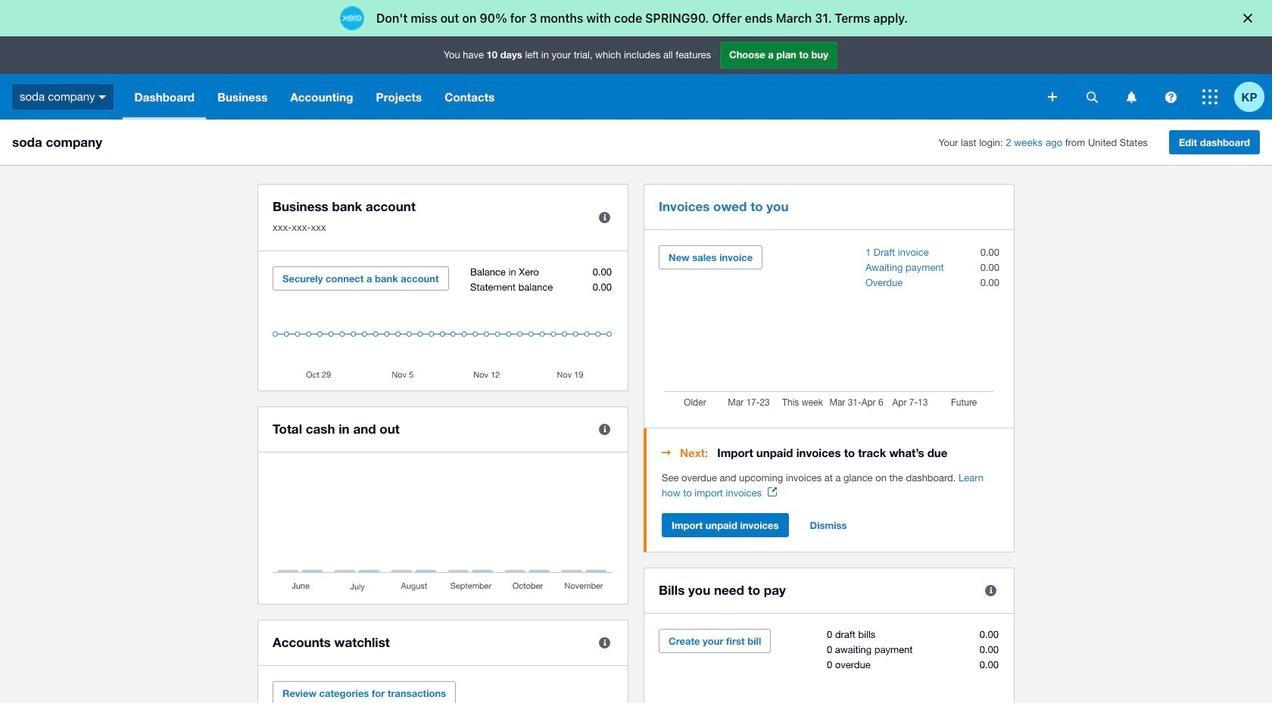 Task type: locate. For each thing, give the bounding box(es) containing it.
svg image
[[1203, 89, 1218, 105]]

banner
[[0, 36, 1272, 120]]

heading
[[662, 444, 1000, 462]]

empty state widget for the total cash in and out feature, displaying a column graph summarising bank transaction data as total money in versus total money out across all connected bank accounts, enabling a visual comparison of the two amounts. image
[[273, 468, 613, 593]]

dialog
[[0, 0, 1272, 36]]

panel body document
[[662, 471, 1000, 501], [662, 471, 1000, 501]]

empty state bank feed widget with a tooltip explaining the feature. includes a 'securely connect a bank account' button and a data-less flat line graph marking four weekly dates, indicating future account balance tracking. image
[[273, 267, 613, 379]]

svg image
[[1086, 91, 1098, 103], [1126, 91, 1136, 103], [1165, 91, 1176, 103], [1048, 92, 1057, 101], [99, 95, 106, 99]]



Task type: describe. For each thing, give the bounding box(es) containing it.
opens in a new tab image
[[768, 488, 777, 497]]

empty state of the bills widget with a 'create your first bill' button and an unpopulated column graph. image
[[659, 629, 1000, 704]]



Task type: vqa. For each thing, say whether or not it's contained in the screenshot.
the Expand list of boxes image corresponding to the Report as field
no



